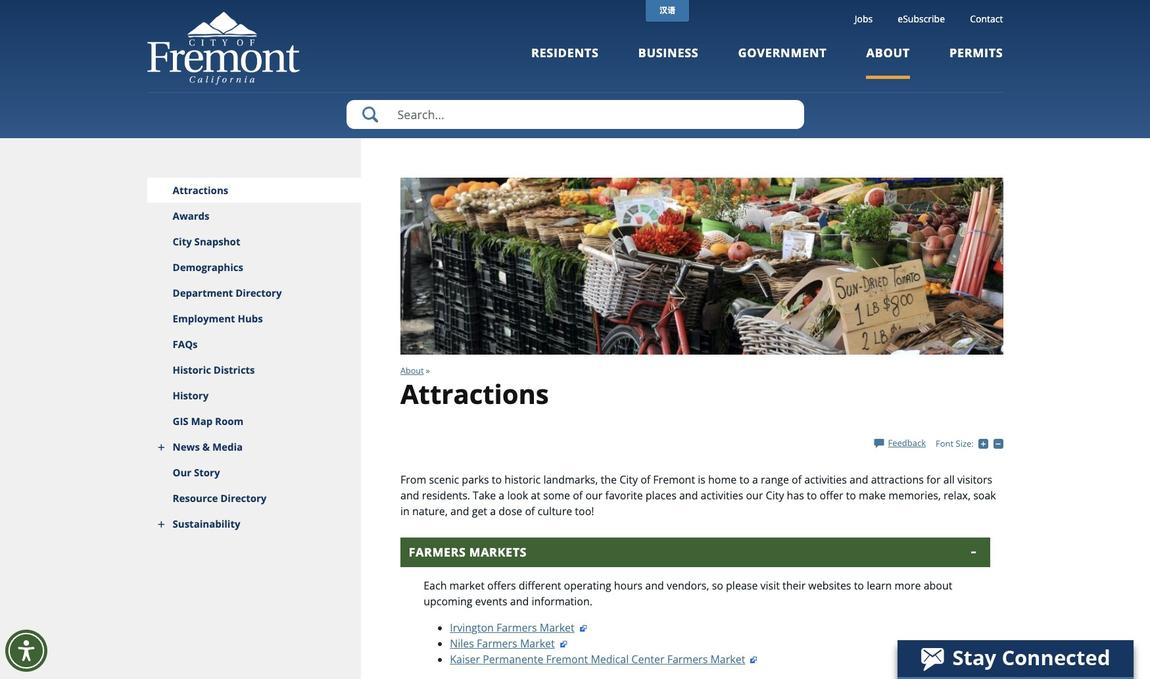 Task type: locate. For each thing, give the bounding box(es) containing it.
in
[[401, 504, 410, 519]]

1 horizontal spatial attractions
[[401, 376, 549, 412]]

market
[[540, 621, 575, 635], [520, 636, 555, 651], [711, 652, 746, 667]]

1 vertical spatial about link
[[401, 365, 424, 376]]

farmers up niles farmers market link
[[497, 621, 537, 635]]

0 horizontal spatial activities
[[701, 488, 744, 503]]

resource
[[173, 492, 218, 505]]

upcoming
[[424, 594, 473, 609]]

feedback
[[889, 437, 926, 449]]

hubs
[[238, 312, 263, 325]]

activities down 'home'
[[701, 488, 744, 503]]

2 vertical spatial market
[[711, 652, 746, 667]]

medical
[[591, 652, 629, 667]]

and left get
[[451, 504, 469, 519]]

about inside about attractions
[[401, 365, 424, 376]]

favorite
[[606, 488, 643, 503]]

1 vertical spatial about
[[401, 365, 424, 376]]

to right 'home'
[[740, 473, 750, 487]]

culture
[[538, 504, 573, 519]]

1 horizontal spatial fremont
[[654, 473, 696, 487]]

residents
[[532, 45, 599, 61]]

make
[[859, 488, 886, 503]]

attractions inside "columnusercontrol3" main content
[[401, 376, 549, 412]]

farmers
[[409, 544, 466, 560], [497, 621, 537, 635], [477, 636, 518, 651], [668, 652, 708, 667]]

fremont left medical
[[546, 652, 588, 667]]

historic districts link
[[147, 357, 361, 383]]

landmarks,
[[544, 473, 598, 487]]

irvington farmers market niles farmers market kaiser permanente fremont medical center farmers market
[[450, 621, 746, 667]]

1 vertical spatial directory
[[221, 492, 267, 505]]

directory down demographics link
[[236, 286, 282, 299]]

0 horizontal spatial attractions
[[173, 184, 228, 197]]

of up has on the right
[[792, 473, 802, 487]]

gis map room link
[[147, 409, 361, 434]]

2 vertical spatial city
[[766, 488, 785, 503]]

visit
[[761, 579, 780, 593]]

font size:
[[936, 438, 974, 450]]

directory
[[236, 286, 282, 299], [221, 492, 267, 505]]

and right hours
[[646, 579, 664, 593]]

0 vertical spatial activities
[[805, 473, 847, 487]]

room
[[215, 415, 244, 428]]

a left range
[[753, 473, 759, 487]]

1 vertical spatial fremont
[[546, 652, 588, 667]]

snapshot
[[195, 235, 240, 248]]

city up the favorite
[[620, 473, 638, 487]]

to
[[492, 473, 502, 487], [740, 473, 750, 487], [807, 488, 817, 503], [847, 488, 857, 503], [854, 579, 865, 593]]

attractions inside "link"
[[173, 184, 228, 197]]

our up too! at bottom
[[586, 488, 603, 503]]

0 horizontal spatial a
[[490, 504, 496, 519]]

range
[[761, 473, 790, 487]]

home
[[709, 473, 737, 487]]

to left 'learn'
[[854, 579, 865, 593]]

1 vertical spatial attractions
[[401, 376, 549, 412]]

map
[[191, 415, 213, 428]]

0 horizontal spatial our
[[586, 488, 603, 503]]

niles farmers market link
[[450, 636, 568, 651]]

department
[[173, 286, 233, 299]]

0 vertical spatial a
[[753, 473, 759, 487]]

of
[[641, 473, 651, 487], [792, 473, 802, 487], [573, 488, 583, 503], [525, 504, 535, 519]]

0 horizontal spatial fremont
[[546, 652, 588, 667]]

parks
[[462, 473, 489, 487]]

0 vertical spatial attractions
[[173, 184, 228, 197]]

fremont up places
[[654, 473, 696, 487]]

0 vertical spatial city
[[173, 235, 192, 248]]

and down 'from'
[[401, 488, 419, 503]]

about attractions
[[401, 365, 549, 412]]

places
[[646, 488, 677, 503]]

each
[[424, 579, 447, 593]]

contact link
[[971, 13, 1004, 25]]

esubscribe link
[[898, 13, 946, 25]]

faqs
[[173, 338, 198, 351]]

residents.
[[422, 488, 470, 503]]

awards
[[173, 209, 210, 222]]

and down is on the bottom right of the page
[[680, 488, 698, 503]]

about link
[[867, 45, 911, 79], [401, 365, 424, 376]]

from scenic parks to historic landmarks, the city of fremont is home to a range of activities and attractions for all visitors and residents. take a look at some of our favorite places and activities our city has to offer to make memories, relax, soak in nature, and get a dose of culture too!
[[401, 473, 997, 519]]

districts
[[214, 363, 255, 376]]

center
[[632, 652, 665, 667]]

city down range
[[766, 488, 785, 503]]

so
[[712, 579, 724, 593]]

and down offers
[[510, 594, 529, 609]]

2 vertical spatial a
[[490, 504, 496, 519]]

2 horizontal spatial a
[[753, 473, 759, 487]]

our down range
[[746, 488, 764, 503]]

directory down "our story" link
[[221, 492, 267, 505]]

+
[[989, 437, 994, 449]]

history link
[[147, 383, 361, 409]]

1 horizontal spatial about
[[867, 45, 911, 61]]

1 vertical spatial city
[[620, 473, 638, 487]]

activities
[[805, 473, 847, 487], [701, 488, 744, 503]]

1 horizontal spatial our
[[746, 488, 764, 503]]

gis map room
[[173, 415, 244, 428]]

0 horizontal spatial about link
[[401, 365, 424, 376]]

farmers up 'each'
[[409, 544, 466, 560]]

operating
[[564, 579, 612, 593]]

about
[[867, 45, 911, 61], [401, 365, 424, 376]]

a left the look
[[499, 488, 505, 503]]

1 horizontal spatial city
[[620, 473, 638, 487]]

our
[[586, 488, 603, 503], [746, 488, 764, 503]]

1 our from the left
[[586, 488, 603, 503]]

directory inside resource directory link
[[221, 492, 267, 505]]

a right get
[[490, 504, 496, 519]]

websites
[[809, 579, 852, 593]]

0 vertical spatial about
[[867, 45, 911, 61]]

news & media
[[173, 440, 243, 453]]

city down awards
[[173, 235, 192, 248]]

0 horizontal spatial about
[[401, 365, 424, 376]]

1 horizontal spatial about link
[[867, 45, 911, 79]]

government link
[[739, 45, 827, 79]]

to right 'offer'
[[847, 488, 857, 503]]

to inside each market offers different operating hours and vendors, so please visit their websites to learn more about upcoming events and information.
[[854, 579, 865, 593]]

resource directory
[[173, 492, 267, 505]]

1 horizontal spatial a
[[499, 488, 505, 503]]

0 vertical spatial directory
[[236, 286, 282, 299]]

employment hubs link
[[147, 306, 361, 332]]

news & media link
[[147, 434, 361, 460]]

and
[[850, 473, 869, 487], [401, 488, 419, 503], [680, 488, 698, 503], [451, 504, 469, 519], [646, 579, 664, 593], [510, 594, 529, 609]]

city
[[173, 235, 192, 248], [620, 473, 638, 487], [766, 488, 785, 503]]

the
[[601, 473, 617, 487]]

gis
[[173, 415, 189, 428]]

fremont
[[654, 473, 696, 487], [546, 652, 588, 667]]

font
[[936, 438, 954, 450]]

0 vertical spatial fremont
[[654, 473, 696, 487]]

fremont inside irvington farmers market niles farmers market kaiser permanente fremont medical center farmers market
[[546, 652, 588, 667]]

directory inside department directory link
[[236, 286, 282, 299]]

0 horizontal spatial city
[[173, 235, 192, 248]]

directory for resource directory
[[221, 492, 267, 505]]

a
[[753, 473, 759, 487], [499, 488, 505, 503], [490, 504, 496, 519]]

some
[[543, 488, 571, 503]]

activities up 'offer'
[[805, 473, 847, 487]]



Task type: describe. For each thing, give the bounding box(es) containing it.
fremont inside from scenic parks to historic landmarks, the city of fremont is home to a range of activities and attractions for all visitors and residents. take a look at some of our favorite places and activities our city has to offer to make memories, relax, soak in nature, and get a dose of culture too!
[[654, 473, 696, 487]]

each market offers different operating hours and vendors, so please visit their websites to learn more about upcoming events and information.
[[424, 579, 953, 609]]

at
[[531, 488, 541, 503]]

sustainability link
[[147, 511, 361, 537]]

take
[[473, 488, 496, 503]]

size:
[[956, 438, 974, 450]]

permits link
[[950, 45, 1004, 79]]

and up make
[[850, 473, 869, 487]]

business
[[639, 45, 699, 61]]

our
[[173, 466, 192, 479]]

to up take
[[492, 473, 502, 487]]

relax,
[[944, 488, 971, 503]]

business link
[[639, 45, 699, 79]]

residents link
[[532, 45, 599, 79]]

our story link
[[147, 460, 361, 486]]

1 vertical spatial market
[[520, 636, 555, 651]]

for
[[927, 473, 941, 487]]

too!
[[575, 504, 594, 519]]

farmers up permanente
[[477, 636, 518, 651]]

2 our from the left
[[746, 488, 764, 503]]

our story
[[173, 466, 220, 479]]

0 vertical spatial market
[[540, 621, 575, 635]]

vendors,
[[667, 579, 710, 593]]

look
[[508, 488, 528, 503]]

visitors
[[958, 473, 993, 487]]

stay connected image
[[898, 640, 1133, 677]]

feedback link
[[875, 437, 926, 449]]

department directory link
[[147, 280, 361, 306]]

Search text field
[[346, 100, 804, 129]]

esubscribe
[[898, 13, 946, 25]]

information.
[[532, 594, 593, 609]]

of up places
[[641, 473, 651, 487]]

nature,
[[413, 504, 448, 519]]

please
[[726, 579, 758, 593]]

city snapshot
[[173, 235, 240, 248]]

markets
[[470, 544, 527, 560]]

permanente
[[483, 652, 544, 667]]

jobs
[[855, 13, 873, 25]]

offers
[[488, 579, 516, 593]]

&
[[203, 440, 210, 453]]

directory for department directory
[[236, 286, 282, 299]]

columnusercontrol3 main content
[[361, 138, 1006, 679]]

0 vertical spatial about link
[[867, 45, 911, 79]]

historic
[[173, 363, 211, 376]]

different
[[519, 579, 562, 593]]

more
[[895, 579, 922, 593]]

demographics link
[[147, 255, 361, 280]]

about
[[924, 579, 953, 593]]

history
[[173, 389, 209, 402]]

faqs link
[[147, 332, 361, 357]]

dose
[[499, 504, 523, 519]]

all
[[944, 473, 955, 487]]

historic districts
[[173, 363, 255, 376]]

farmers market bounty image
[[401, 178, 1004, 354]]

to right has on the right
[[807, 488, 817, 503]]

events
[[475, 594, 508, 609]]

memories,
[[889, 488, 942, 503]]

niles
[[450, 636, 474, 651]]

attractions link
[[147, 178, 361, 203]]

media
[[212, 440, 243, 453]]

from
[[401, 473, 427, 487]]

about for about
[[867, 45, 911, 61]]

news
[[173, 440, 200, 453]]

sustainability
[[173, 517, 240, 530]]

offer
[[820, 488, 844, 503]]

2 horizontal spatial city
[[766, 488, 785, 503]]

of up too! at bottom
[[573, 488, 583, 503]]

1 vertical spatial activities
[[701, 488, 744, 503]]

-
[[1004, 437, 1006, 449]]

market
[[450, 579, 485, 593]]

of down at
[[525, 504, 535, 519]]

scenic
[[429, 473, 459, 487]]

1 vertical spatial a
[[499, 488, 505, 503]]

contact
[[971, 13, 1004, 25]]

resource directory link
[[147, 486, 361, 511]]

soak
[[974, 488, 997, 503]]

1 horizontal spatial activities
[[805, 473, 847, 487]]

employment
[[173, 312, 235, 325]]

irvington
[[450, 621, 494, 635]]

- link
[[994, 437, 1006, 449]]

city snapshot link
[[147, 229, 361, 255]]

their
[[783, 579, 806, 593]]

learn
[[867, 579, 892, 593]]

farmers right center
[[668, 652, 708, 667]]

+ link
[[979, 437, 994, 449]]

department directory
[[173, 286, 282, 299]]

employment hubs
[[173, 312, 263, 325]]

government
[[739, 45, 827, 61]]

about for about attractions
[[401, 365, 424, 376]]

irvington farmers market link
[[450, 621, 588, 635]]

is
[[698, 473, 706, 487]]



Task type: vqa. For each thing, say whether or not it's contained in the screenshot.
the "of"
yes



